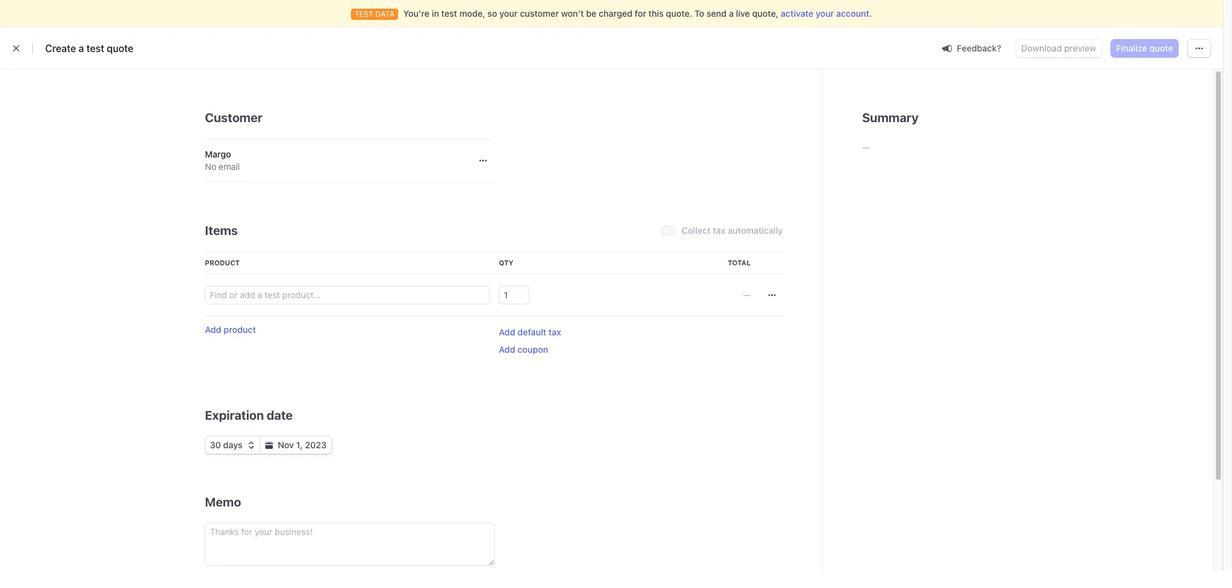 Task type: locate. For each thing, give the bounding box(es) containing it.
tax
[[713, 225, 726, 236], [549, 327, 562, 338]]

add inside button
[[205, 325, 221, 335]]

1 horizontal spatial —
[[863, 142, 870, 153]]

0 vertical spatial tax
[[713, 225, 726, 236]]

finalize quote
[[1117, 43, 1174, 53]]

1 vertical spatial svg image
[[768, 292, 776, 299]]

0 horizontal spatial test
[[87, 43, 104, 54]]

quote right finalize on the top
[[1150, 43, 1174, 53]]

30 days button
[[205, 437, 260, 454]]

2023
[[305, 440, 327, 450]]

1 horizontal spatial svg image
[[266, 442, 273, 449]]

account
[[837, 8, 870, 19]]

— down the total
[[744, 290, 751, 300]]

test right in on the left top
[[442, 8, 457, 19]]

0 horizontal spatial svg image
[[768, 292, 776, 299]]

download
[[1022, 43, 1063, 53]]

customer
[[520, 8, 559, 19]]

won't
[[561, 8, 584, 19]]

1 horizontal spatial tax
[[713, 225, 726, 236]]

test right create
[[87, 43, 104, 54]]

30 days
[[210, 440, 243, 450]]

None text field
[[499, 287, 529, 304]]

1 quote from the left
[[107, 43, 133, 54]]

a
[[729, 8, 734, 19], [79, 43, 84, 54]]

2 horizontal spatial svg image
[[479, 157, 487, 164]]

1 vertical spatial test
[[87, 43, 104, 54]]

0 horizontal spatial —
[[744, 290, 751, 300]]

0 vertical spatial test
[[442, 8, 457, 19]]

svg image for nov 1, 2023
[[266, 442, 273, 449]]

tax right collect
[[713, 225, 726, 236]]

add for items
[[499, 327, 516, 338]]

0 horizontal spatial a
[[79, 43, 84, 54]]

0 vertical spatial svg image
[[1196, 45, 1204, 52]]

nov 1, 2023 button
[[261, 437, 332, 454]]

test for a
[[87, 43, 104, 54]]

margo
[[205, 149, 231, 159]]

you're
[[404, 8, 430, 19]]

add
[[205, 325, 221, 335], [499, 327, 516, 338], [499, 344, 516, 355]]

mode,
[[460, 8, 486, 19]]

— down "summary"
[[863, 142, 870, 153]]

svg image
[[1196, 45, 1204, 52], [768, 292, 776, 299]]

tax right default
[[549, 327, 562, 338]]

quote right create
[[107, 43, 133, 54]]

automatically
[[728, 225, 783, 236]]

for
[[635, 8, 647, 19]]

total
[[728, 259, 751, 267]]

1,
[[296, 440, 303, 450]]

customer
[[205, 110, 263, 125]]

your right so
[[500, 8, 518, 19]]

Thanks for your business! text field
[[205, 524, 494, 566]]

download preview button
[[1017, 40, 1102, 57]]

add up add coupon
[[499, 327, 516, 338]]

charged
[[599, 8, 633, 19]]

add left coupon
[[499, 344, 516, 355]]

1 horizontal spatial svg image
[[1196, 45, 1204, 52]]

date
[[267, 408, 293, 423]]

you're in test mode, so your customer won't be charged for this quote. to send a live quote, activate your account .
[[404, 8, 873, 19]]

add coupon
[[499, 344, 549, 355]]

download preview
[[1022, 43, 1097, 53]]

0 vertical spatial —
[[863, 142, 870, 153]]

svg image
[[479, 157, 487, 164], [248, 442, 255, 449], [266, 442, 273, 449]]

margo no email
[[205, 149, 240, 172]]

0 horizontal spatial quote
[[107, 43, 133, 54]]

svg image inside 30 days popup button
[[248, 442, 255, 449]]

1 vertical spatial tax
[[549, 327, 562, 338]]

1 horizontal spatial quote
[[1150, 43, 1174, 53]]

0 horizontal spatial svg image
[[248, 442, 255, 449]]

preview
[[1065, 43, 1097, 53]]

quote,
[[753, 8, 779, 19]]

test
[[442, 8, 457, 19], [87, 43, 104, 54]]

quote
[[107, 43, 133, 54], [1150, 43, 1174, 53]]

1 vertical spatial —
[[744, 290, 751, 300]]

email
[[219, 161, 240, 172]]

a left 'live'
[[729, 8, 734, 19]]

1 your from the left
[[500, 8, 518, 19]]

items
[[205, 223, 238, 238]]

1 horizontal spatial your
[[816, 8, 835, 19]]

nov 1, 2023
[[278, 440, 327, 450]]

quote inside button
[[1150, 43, 1174, 53]]

add left product
[[205, 325, 221, 335]]

0 horizontal spatial tax
[[549, 327, 562, 338]]

a right create
[[79, 43, 84, 54]]

0 horizontal spatial your
[[500, 8, 518, 19]]

days
[[223, 440, 243, 450]]

expiration
[[205, 408, 264, 423]]

your
[[500, 8, 518, 19], [816, 8, 835, 19]]

quote.
[[666, 8, 693, 19]]

2 quote from the left
[[1150, 43, 1174, 53]]

0 vertical spatial a
[[729, 8, 734, 19]]

your right activate
[[816, 8, 835, 19]]

in
[[432, 8, 439, 19]]

test for in
[[442, 8, 457, 19]]

product
[[205, 259, 240, 267]]

—
[[863, 142, 870, 153], [744, 290, 751, 300]]

1 horizontal spatial test
[[442, 8, 457, 19]]

be
[[586, 8, 597, 19]]

collect tax automatically
[[682, 225, 783, 236]]

live
[[736, 8, 750, 19]]

so
[[488, 8, 498, 19]]

summary
[[863, 110, 919, 125]]

svg image for qty
[[768, 292, 776, 299]]

svg image inside nov 1, 2023 button
[[266, 442, 273, 449]]

memo
[[205, 495, 241, 509]]

add product button
[[205, 324, 256, 336]]



Task type: vqa. For each thing, say whether or not it's contained in the screenshot.
of inside the View and analyze your 3DS conversion metrics and the impact of local regulations.
no



Task type: describe. For each thing, give the bounding box(es) containing it.
this
[[649, 8, 664, 19]]

Find or add a test product… text field
[[205, 287, 489, 304]]

send
[[707, 8, 727, 19]]

feedback?
[[957, 43, 1002, 53]]

add product
[[205, 325, 256, 335]]

coupon
[[518, 344, 549, 355]]

finalize
[[1117, 43, 1148, 53]]

.
[[870, 8, 873, 19]]

expiration date
[[205, 408, 293, 423]]

activate
[[781, 8, 814, 19]]

add default tax
[[499, 327, 562, 338]]

svg image for create a test quote
[[1196, 45, 1204, 52]]

finalize quote button
[[1112, 40, 1179, 57]]

create
[[45, 43, 76, 54]]

1 vertical spatial a
[[79, 43, 84, 54]]

30
[[210, 440, 221, 450]]

tax inside button
[[549, 327, 562, 338]]

add default tax button
[[499, 326, 562, 339]]

collect
[[682, 225, 711, 236]]

nov
[[278, 440, 294, 450]]

svg image for 30 days
[[248, 442, 255, 449]]

feedback? button
[[938, 39, 1007, 57]]

1 horizontal spatial a
[[729, 8, 734, 19]]

no
[[205, 161, 216, 172]]

2 your from the left
[[816, 8, 835, 19]]

add for customer
[[205, 325, 221, 335]]

create a test quote
[[45, 43, 133, 54]]

activate your account link
[[781, 7, 870, 20]]

default
[[518, 327, 547, 338]]

product
[[224, 325, 256, 335]]

to
[[695, 8, 705, 19]]

qty
[[499, 259, 514, 267]]

add coupon button
[[499, 344, 549, 356]]



